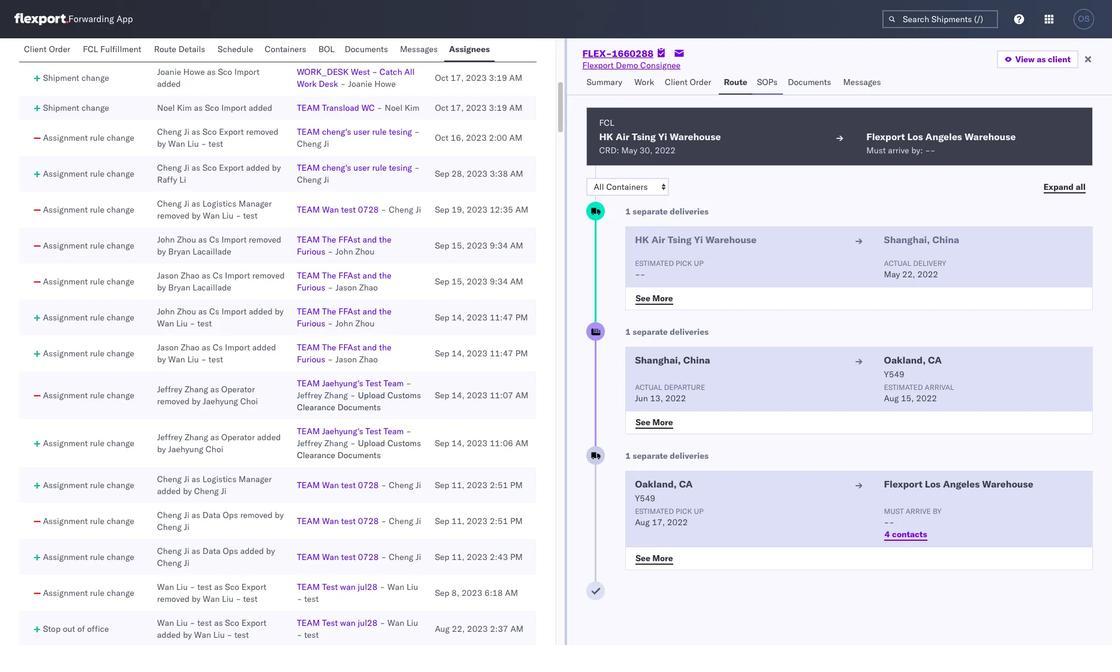 Task type: locate. For each thing, give the bounding box(es) containing it.
1 catch from the top
[[380, 31, 402, 41]]

as inside cheng ji as data ops removed by cheng ji
[[192, 510, 200, 521]]

1 vertical spatial team cheng's user rule tesing - cheng ji
[[297, 163, 420, 185]]

import down john zhou as cs import added by wan liu - test
[[225, 342, 250, 353]]

1 wan liu - test from the top
[[297, 582, 418, 605]]

shipment change for nicholas
[[43, 37, 109, 47]]

stop out of office
[[43, 624, 109, 635]]

wan inside the cheng ji as logistics manager removed by wan liu - test
[[203, 211, 220, 221]]

1 9:34 from the top
[[490, 241, 508, 251]]

shipment change for noel
[[43, 103, 109, 113]]

2 sep 15, 2023 9:34 am from the top
[[435, 277, 523, 287]]

assignment rule change for jeffrey zhang as operator removed by jaehyung choi
[[43, 390, 134, 401]]

3 the from the top
[[322, 307, 336, 317]]

am for cheng ji as logistics manager removed by wan liu - test
[[516, 205, 529, 215]]

2 vertical spatial 11,
[[452, 552, 465, 563]]

0 vertical spatial jul28
[[358, 582, 378, 593]]

client down consignee
[[665, 77, 688, 88]]

0 vertical spatial oct 17, 2023 3:19 am
[[435, 37, 523, 47]]

y549
[[884, 369, 905, 380], [635, 494, 656, 504]]

1 horizontal spatial shanghai, china
[[884, 234, 960, 246]]

1 vertical spatial 3:19
[[489, 73, 507, 83]]

noel right wc
[[385, 103, 403, 113]]

as inside cheng ji as sco export added by raffy li
[[192, 163, 200, 173]]

route left details
[[154, 44, 176, 55]]

0 vertical spatial see more
[[636, 293, 673, 304]]

0 vertical spatial upload
[[358, 390, 385, 401]]

2 pick from the top
[[676, 507, 692, 516]]

actual inside 'actual departure jun 13, 2022'
[[635, 383, 663, 392]]

bryan for zhao
[[168, 283, 190, 293]]

3 0728 from the top
[[358, 516, 379, 527]]

rule for john zhou as cs import added by wan liu - test
[[90, 312, 105, 323]]

jeffrey inside jeffrey zhang as operator added by jaehyung choi
[[157, 432, 183, 443]]

as down the cheng ji as logistics manager removed by wan liu - test
[[198, 235, 207, 245]]

import inside john zhou as cs import removed by bryan lacaillade
[[222, 235, 247, 245]]

12 sep from the top
[[435, 588, 450, 599]]

0 vertical spatial - jason zhao
[[328, 283, 378, 293]]

3 see more from the top
[[636, 553, 673, 564]]

fcl inside fcl fulfillment 'button'
[[83, 44, 98, 55]]

assignment for cheng ji as logistics manager added by cheng ji
[[43, 480, 88, 491]]

sep for jeffrey zhang as operator added by jaehyung choi
[[435, 438, 450, 449]]

removed
[[246, 127, 279, 137], [157, 211, 190, 221], [249, 235, 281, 245], [252, 271, 285, 281], [157, 396, 190, 407], [240, 510, 273, 521], [157, 594, 190, 605]]

1 vertical spatial 2:51
[[490, 516, 508, 527]]

11:47 for jason zhao
[[490, 348, 513, 359]]

1 horizontal spatial pezza
[[384, 43, 406, 53]]

0 vertical spatial see
[[636, 293, 651, 304]]

upload
[[358, 390, 385, 401], [358, 438, 385, 449]]

removed inside john zhou as cs import removed by bryan lacaillade
[[249, 235, 281, 245]]

route inside button
[[154, 44, 176, 55]]

2 wan liu - test from the top
[[297, 618, 418, 641]]

sco down cheng ji as sco export removed by wan liu - test
[[203, 163, 217, 173]]

customs for sep 14, 2023 11:06 am
[[388, 438, 421, 449]]

deliveries
[[670, 206, 709, 217], [670, 327, 709, 338], [670, 451, 709, 462]]

fcl fulfillment button
[[78, 38, 149, 62]]

2 - john zhou from the top
[[328, 318, 375, 329]]

import down john zhou as cs import removed by bryan lacaillade
[[225, 271, 250, 281]]

1 shipment from the top
[[43, 37, 79, 47]]

catch
[[380, 31, 402, 41], [380, 67, 402, 77]]

by inside the 'jeffrey zhang as operator removed by jaehyung choi'
[[192, 396, 201, 407]]

sco down noel kim as sco import added
[[203, 127, 217, 137]]

lacaillade up john zhou as cs import added by wan liu - test
[[193, 283, 231, 293]]

must
[[867, 145, 886, 156], [884, 507, 904, 516]]

4 furious from the top
[[297, 354, 326, 365]]

work down containers button
[[297, 79, 317, 89]]

1 vertical spatial 9:34
[[490, 277, 508, 287]]

- inside the cheng ji as logistics manager removed by wan liu - test
[[236, 211, 241, 221]]

by:
[[912, 145, 923, 156]]

2 wan from the top
[[340, 618, 356, 629]]

tsing up 30, at the right
[[632, 131, 656, 143]]

howe inside joanie howe as sco import added
[[183, 67, 205, 77]]

oct down assignees button
[[435, 73, 449, 83]]

joanie down route details button
[[157, 67, 181, 77]]

assignment for john zhou as cs import removed by bryan lacaillade
[[43, 241, 88, 251]]

bryan inside jason zhao as cs import removed by bryan lacaillade
[[168, 283, 190, 293]]

data inside cheng ji as data ops added by cheng ji
[[203, 546, 221, 557]]

1 team from the top
[[384, 378, 404, 389]]

by inside wan liu - test as sco export added by wan liu - test
[[183, 630, 192, 641]]

choi for jeffrey zhang as operator removed by jaehyung choi
[[240, 396, 258, 407]]

1 assignment rule change from the top
[[43, 133, 134, 143]]

ffast for jason zhao as cs import added by wan liu - test
[[339, 342, 361, 353]]

bol button
[[314, 38, 340, 62]]

2:51 down 11:06
[[490, 480, 508, 491]]

team test wan jul28 - for wan liu - test as sco export removed by wan liu - test
[[297, 582, 385, 593]]

ops inside cheng ji as data ops added by cheng ji
[[223, 546, 238, 557]]

change for cheng ji as sco export removed by wan liu - test
[[107, 133, 134, 143]]

manager for cheng ji as logistics manager added by cheng ji
[[239, 474, 272, 485]]

hk air tsing yi warehouse up 30, at the right
[[599, 131, 721, 143]]

crd: may 30, 2022
[[599, 145, 676, 156]]

assignment rule change for cheng ji as sco export removed by wan liu - test
[[43, 133, 134, 143]]

stop
[[43, 624, 61, 635]]

0 vertical spatial 11,
[[452, 480, 465, 491]]

aug 22, 2023 2:37 am
[[435, 624, 524, 635]]

as for john zhou as cs import added by wan liu - test
[[198, 307, 207, 317]]

the ffast and the furious for john zhou as cs import added by wan liu - test
[[297, 307, 392, 329]]

ops down the "cheng ji as logistics manager added by cheng ji"
[[223, 510, 238, 521]]

jason zhao as cs import added by wan liu - test
[[157, 342, 276, 365]]

3 1 from the top
[[626, 451, 631, 462]]

oct left 16,
[[435, 133, 449, 143]]

0 horizontal spatial actual
[[635, 383, 663, 392]]

1 vertical spatial estimated
[[884, 383, 923, 392]]

assignment for jeffrey zhang as operator added by jaehyung choi
[[43, 438, 88, 449]]

2 cheng's from the top
[[322, 163, 351, 173]]

work
[[297, 43, 317, 53], [635, 77, 654, 88], [297, 79, 317, 89]]

0 vertical spatial tsing
[[632, 131, 656, 143]]

see more button
[[629, 290, 681, 308], [629, 414, 681, 432], [629, 550, 681, 568]]

manager down cheng ji as sco export added by raffy li
[[239, 199, 272, 209]]

0 vertical spatial y549
[[884, 369, 905, 380]]

added for noel kim as sco import added
[[249, 103, 272, 113]]

import for john zhou as cs import removed by bryan lacaillade
[[222, 235, 247, 245]]

pick inside the estimated pick up aug 17, 2022
[[676, 507, 692, 516]]

manager
[[157, 43, 190, 53], [239, 199, 272, 209], [239, 474, 272, 485]]

rule for john zhou as cs import removed by bryan lacaillade
[[90, 241, 105, 251]]

zhao inside 'jason zhao as cs import added by wan liu - test'
[[181, 342, 200, 353]]

1 horizontal spatial choi
[[240, 396, 258, 407]]

work left the bol
[[297, 43, 317, 53]]

noel down joanie howe as sco import added on the left top of the page
[[157, 103, 175, 113]]

0 horizontal spatial may
[[622, 145, 638, 156]]

see more down '13,' on the bottom of page
[[636, 417, 673, 428]]

added inside 'jason zhao as cs import added by wan liu - test'
[[252, 342, 276, 353]]

as down joanie howe as sco import added on the left top of the page
[[194, 103, 203, 113]]

import for noel kim as sco import added
[[221, 103, 247, 113]]

1 the from the top
[[379, 235, 392, 245]]

change for cheng ji as data ops added by cheng ji
[[107, 552, 134, 563]]

pezza
[[193, 31, 214, 41], [384, 43, 406, 53]]

0 horizontal spatial messages
[[400, 44, 438, 55]]

1 see more from the top
[[636, 293, 673, 304]]

choi up the "cheng ji as logistics manager added by cheng ji"
[[206, 444, 223, 455]]

the for jason zhao as cs import removed by bryan lacaillade
[[322, 271, 336, 281]]

0 vertical spatial wan liu - test
[[297, 582, 418, 605]]

0 vertical spatial team test wan jul28 -
[[297, 582, 385, 593]]

import for joanie howe as sco import added
[[234, 67, 260, 77]]

shanghai, china up departure
[[635, 354, 711, 366]]

air up crd:
[[616, 131, 630, 143]]

data inside cheng ji as data ops removed by cheng ji
[[203, 510, 221, 521]]

flexport up must arrive by -- 4 contacts
[[884, 479, 923, 491]]

3 oct from the top
[[435, 103, 449, 113]]

1 up from the top
[[694, 259, 704, 268]]

1 vertical spatial joanie
[[348, 79, 372, 89]]

2 kim from the left
[[405, 103, 420, 113]]

17, inside the estimated pick up aug 17, 2022
[[652, 518, 665, 528]]

see more button down the estimated pick up aug 17, 2022
[[629, 550, 681, 568]]

sep 15, 2023 9:34 am
[[435, 241, 523, 251], [435, 277, 523, 287]]

client order button
[[19, 38, 78, 62], [660, 71, 719, 95]]

west for nicholas
[[351, 31, 370, 41]]

see for hk
[[636, 293, 651, 304]]

oct 17, 2023 3:19 am for - joanie howe
[[435, 73, 523, 83]]

0 vertical spatial customs
[[388, 390, 421, 401]]

1 deliveries from the top
[[670, 206, 709, 217]]

2 team jaehyung's test team - jeffrey zhang - from the top
[[297, 426, 412, 449]]

as down cheng ji as data ops added by cheng ji
[[214, 582, 223, 593]]

1 separate deliveries for china
[[626, 327, 709, 338]]

10 assignment from the top
[[43, 480, 88, 491]]

team
[[297, 103, 320, 113], [297, 127, 320, 137], [297, 163, 320, 173], [297, 205, 320, 215], [297, 235, 320, 245], [297, 271, 320, 281], [297, 307, 320, 317], [297, 342, 320, 353], [297, 378, 320, 389], [297, 426, 320, 437], [297, 480, 320, 491], [297, 516, 320, 527], [297, 552, 320, 563], [297, 582, 320, 593], [297, 618, 320, 629]]

3 shipment from the top
[[43, 103, 79, 113]]

jaehyung inside the 'jeffrey zhang as operator removed by jaehyung choi'
[[203, 396, 238, 407]]

2 west - catch all work desk from the top
[[297, 67, 415, 89]]

the
[[322, 235, 336, 245], [322, 271, 336, 281], [322, 307, 336, 317], [322, 342, 336, 353]]

jaehyung's for jeffrey zhang as operator added by jaehyung choi
[[322, 426, 363, 437]]

see more button down '13,' on the bottom of page
[[629, 414, 681, 432]]

all up - nicholas pezza
[[405, 31, 415, 41]]

8 assignment rule change from the top
[[43, 390, 134, 401]]

0 vertical spatial nicholas
[[157, 31, 191, 41]]

rule for wan liu - test as sco export removed by wan liu - test
[[90, 588, 105, 599]]

wan liu - test for sep 8, 2023 6:18 am
[[297, 582, 418, 605]]

actual inside 'actual delivery may 22, 2022'
[[884, 259, 912, 268]]

route inside 'button'
[[724, 77, 748, 88]]

1 separate deliveries
[[626, 206, 709, 217], [626, 327, 709, 338], [626, 451, 709, 462]]

2023 for cheng ji as logistics manager removed by wan liu - test
[[467, 205, 488, 215]]

work for - nicholas pezza
[[297, 43, 317, 53]]

1 separate deliveries up departure
[[626, 327, 709, 338]]

0 vertical spatial clearance
[[297, 402, 335, 413]]

removed inside cheng ji as data ops removed by cheng ji
[[240, 510, 273, 521]]

1 jul28 from the top
[[358, 582, 378, 593]]

the for john zhou as cs import removed by bryan lacaillade
[[322, 235, 336, 245]]

import down schedule button
[[234, 67, 260, 77]]

as up schedule
[[217, 31, 225, 41]]

0 vertical spatial - john zhou
[[328, 247, 375, 257]]

1 assignment from the top
[[43, 133, 88, 143]]

logistics inside the "cheng ji as logistics manager added by cheng ji"
[[203, 474, 237, 485]]

1 horizontal spatial tsing
[[668, 234, 692, 246]]

2 team cheng's user rule tesing - cheng ji from the top
[[297, 163, 420, 185]]

1 see more button from the top
[[629, 290, 681, 308]]

more
[[653, 293, 673, 304], [653, 417, 673, 428], [653, 553, 673, 564]]

upload customs clearance documents for sep 14, 2023 11:07 am
[[297, 390, 421, 413]]

0 vertical spatial data
[[203, 510, 221, 521]]

data down cheng ji as data ops removed by cheng ji
[[203, 546, 221, 557]]

0 horizontal spatial noel
[[157, 103, 175, 113]]

1 separate deliveries down '13,' on the bottom of page
[[626, 451, 709, 462]]

added inside jeffrey zhang as operator added by jaehyung choi
[[257, 432, 281, 443]]

team wan test 0728 - cheng ji for cheng ji as logistics manager added by cheng ji
[[297, 480, 421, 491]]

team jaehyung's test team - jeffrey zhang - for sep 14, 2023 11:06 am
[[297, 426, 412, 449]]

tsing up estimated pick up -- at the right of page
[[668, 234, 692, 246]]

4 0728 from the top
[[358, 552, 379, 563]]

0 vertical spatial wan
[[340, 582, 356, 593]]

client order button down consignee
[[660, 71, 719, 95]]

team wan test 0728 - cheng ji for cheng ji as logistics manager removed by wan liu - test
[[297, 205, 421, 215]]

sep 11, 2023 2:51 pm up sep 11, 2023 2:43 pm
[[435, 516, 523, 527]]

2 upload customs clearance documents from the top
[[297, 438, 421, 461]]

route left sops
[[724, 77, 748, 88]]

as inside 'jason zhao as cs import added by wan liu - test'
[[202, 342, 211, 353]]

0 vertical spatial 15,
[[452, 241, 465, 251]]

sco for joanie howe as sco import added
[[218, 67, 232, 77]]

2 furious from the top
[[297, 283, 326, 293]]

logistics inside nicholas pezza as logistics manager added
[[228, 31, 262, 41]]

1 vertical spatial fcl
[[599, 118, 615, 128]]

import
[[234, 67, 260, 77], [221, 103, 247, 113], [222, 235, 247, 245], [225, 271, 250, 281], [222, 307, 247, 317], [225, 342, 250, 353]]

0 horizontal spatial joanie
[[157, 67, 181, 77]]

estimated arrival aug 15, 2022
[[884, 383, 955, 404]]

3 the from the top
[[379, 307, 392, 317]]

the ffast and the furious for jason zhao as cs import added by wan liu - test
[[297, 342, 392, 365]]

sco for cheng ji as sco export added by raffy li
[[203, 163, 217, 173]]

import inside john zhou as cs import added by wan liu - test
[[222, 307, 247, 317]]

as down cheng ji as sco export added by raffy li
[[192, 199, 200, 209]]

choi inside the 'jeffrey zhang as operator removed by jaehyung choi'
[[240, 396, 258, 407]]

4 ffast from the top
[[339, 342, 361, 353]]

wan inside john zhou as cs import added by wan liu - test
[[157, 318, 174, 329]]

air
[[616, 131, 630, 143], [652, 234, 666, 246]]

oct 17, 2023 3:19 am for team transload wc - noel kim
[[435, 103, 523, 113]]

2023 for cheng ji as sco export added by raffy li
[[467, 169, 488, 179]]

1 vertical spatial route
[[724, 77, 748, 88]]

estimated
[[635, 259, 674, 268], [884, 383, 923, 392], [635, 507, 674, 516]]

1 vertical spatial all
[[405, 67, 415, 77]]

hk up crd:
[[599, 131, 614, 143]]

and
[[363, 235, 377, 245], [363, 271, 377, 281], [363, 307, 377, 317], [363, 342, 377, 353]]

by inside 'jason zhao as cs import added by wan liu - test'
[[157, 354, 166, 365]]

2 separate from the top
[[633, 327, 668, 338]]

0 vertical spatial shipment
[[43, 37, 79, 47]]

1 team cheng's user rule tesing - cheng ji from the top
[[297, 127, 420, 149]]

1 operator from the top
[[221, 384, 255, 395]]

the ffast and the furious
[[297, 235, 392, 257], [297, 271, 392, 293], [297, 307, 392, 329], [297, 342, 392, 365]]

import inside 'jason zhao as cs import added by wan liu - test'
[[225, 342, 250, 353]]

2 vertical spatial see more button
[[629, 550, 681, 568]]

see more button down estimated pick up -- at the right of page
[[629, 290, 681, 308]]

1 11, from the top
[[452, 480, 465, 491]]

assignment for cheng ji as logistics manager removed by wan liu - test
[[43, 205, 88, 215]]

more down the estimated pick up aug 17, 2022
[[653, 553, 673, 564]]

1 vertical spatial catch
[[380, 67, 402, 77]]

4 and from the top
[[363, 342, 377, 353]]

0 vertical spatial 2:51
[[490, 480, 508, 491]]

flexport demo consignee
[[583, 60, 681, 71]]

order down forwarding app link
[[49, 44, 70, 55]]

air up estimated pick up -- at the right of page
[[652, 234, 666, 246]]

bryan
[[168, 247, 190, 257], [168, 283, 190, 293]]

1 vertical spatial flexport los angeles warehouse
[[884, 479, 1034, 491]]

see more down the estimated pick up aug 17, 2022
[[636, 553, 673, 564]]

2 oct 17, 2023 3:19 am from the top
[[435, 73, 523, 83]]

os
[[1079, 14, 1090, 23]]

2023 for jason zhao as cs import added by wan liu - test
[[467, 348, 488, 359]]

0 vertical spatial cheng's
[[322, 127, 351, 137]]

1 horizontal spatial client
[[665, 77, 688, 88]]

1 2:51 from the top
[[490, 480, 508, 491]]

rule for jason zhao as cs import removed by bryan lacaillade
[[90, 277, 105, 287]]

removed inside jason zhao as cs import removed by bryan lacaillade
[[252, 271, 285, 281]]

2 vertical spatial see more
[[636, 553, 673, 564]]

2 shipment change from the top
[[43, 73, 109, 83]]

departure
[[664, 383, 706, 392]]

sep for cheng ji as logistics manager removed by wan liu - test
[[435, 205, 450, 215]]

order
[[49, 44, 70, 55], [690, 77, 712, 88]]

3 separate from the top
[[633, 451, 668, 462]]

documents
[[345, 44, 388, 55], [788, 77, 832, 88], [338, 402, 381, 413], [338, 450, 381, 461]]

0 vertical spatial aug
[[884, 393, 899, 404]]

see down estimated pick up -- at the right of page
[[636, 293, 651, 304]]

2 vertical spatial deliveries
[[670, 451, 709, 462]]

2 vertical spatial flexport
[[884, 479, 923, 491]]

liu inside john zhou as cs import added by wan liu - test
[[176, 318, 188, 329]]

sep 11, 2023 2:51 pm down the "sep 14, 2023 11:06 am"
[[435, 480, 523, 491]]

client order button down the flexport. image
[[19, 38, 78, 62]]

assignment rule change for jeffrey zhang as operator added by jaehyung choi
[[43, 438, 134, 449]]

pezza up details
[[193, 31, 214, 41]]

more down '13,' on the bottom of page
[[653, 417, 673, 428]]

2023 for cheng ji as data ops added by cheng ji
[[467, 552, 488, 563]]

1 vertical spatial jaehyung's
[[322, 426, 363, 437]]

flexport
[[583, 60, 614, 71], [867, 131, 905, 143], [884, 479, 923, 491]]

2 vertical spatial logistics
[[203, 474, 237, 485]]

oakland, up estimated arrival aug 15, 2022
[[884, 354, 926, 366]]

tsing
[[632, 131, 656, 143], [668, 234, 692, 246]]

cs
[[209, 235, 219, 245], [213, 271, 223, 281], [209, 307, 219, 317], [213, 342, 223, 353]]

pm for cheng ji as data ops removed by cheng ji
[[510, 516, 523, 527]]

ops down cheng ji as data ops removed by cheng ji
[[223, 546, 238, 557]]

1 bryan from the top
[[168, 247, 190, 257]]

4 the ffast and the furious from the top
[[297, 342, 392, 365]]

as for jeffrey zhang as operator added by jaehyung choi
[[210, 432, 219, 443]]

12 assignment rule change from the top
[[43, 552, 134, 563]]

yi up estimated pick up -- at the right of page
[[694, 234, 703, 246]]

west up - nicholas pezza
[[351, 31, 370, 41]]

furious for john zhou as cs import removed by bryan lacaillade
[[297, 247, 326, 257]]

by inside wan liu - test as sco export removed by wan liu - test
[[192, 594, 201, 605]]

0 vertical spatial logistics
[[228, 31, 262, 41]]

0 vertical spatial flexport los angeles warehouse
[[867, 131, 1016, 143]]

as inside the cheng ji as logistics manager removed by wan liu - test
[[192, 199, 200, 209]]

as inside john zhou as cs import added by wan liu - test
[[198, 307, 207, 317]]

sco for cheng ji as sco export removed by wan liu - test
[[203, 127, 217, 137]]

joanie howe as sco import added
[[157, 67, 260, 89]]

1 vertical spatial 22,
[[452, 624, 465, 635]]

0 horizontal spatial pezza
[[193, 31, 214, 41]]

1 data from the top
[[203, 510, 221, 521]]

2 11:47 from the top
[[490, 348, 513, 359]]

oct left assignees
[[435, 37, 449, 47]]

0 vertical spatial catch
[[380, 31, 402, 41]]

ca up the estimated pick up aug 17, 2022
[[679, 479, 693, 491]]

assignment rule change
[[43, 133, 134, 143], [43, 169, 134, 179], [43, 205, 134, 215], [43, 241, 134, 251], [43, 277, 134, 287], [43, 312, 134, 323], [43, 348, 134, 359], [43, 390, 134, 401], [43, 438, 134, 449], [43, 480, 134, 491], [43, 516, 134, 527], [43, 552, 134, 563], [43, 588, 134, 599]]

1 horizontal spatial air
[[652, 234, 666, 246]]

16,
[[451, 133, 464, 143]]

2 user from the top
[[354, 163, 370, 173]]

cheng's
[[322, 127, 351, 137], [322, 163, 351, 173]]

1 vertical spatial customs
[[388, 438, 421, 449]]

tesing
[[389, 127, 412, 137], [389, 163, 412, 173]]

1 11:47 from the top
[[490, 312, 513, 323]]

cs inside 'jason zhao as cs import added by wan liu - test'
[[213, 342, 223, 353]]

os button
[[1071, 5, 1098, 33]]

2 west from the top
[[351, 67, 370, 77]]

1 vertical spatial 11:47
[[490, 348, 513, 359]]

import inside jason zhao as cs import removed by bryan lacaillade
[[225, 271, 250, 281]]

11 sep from the top
[[435, 552, 450, 563]]

as right view
[[1037, 54, 1046, 65]]

china up delivery
[[933, 234, 960, 246]]

1 vertical spatial hk
[[635, 234, 649, 246]]

12:35
[[490, 205, 513, 215]]

client
[[1048, 54, 1071, 65]]

wan inside 'jason zhao as cs import added by wan liu - test'
[[168, 354, 185, 365]]

9 sep from the top
[[435, 480, 450, 491]]

1 vertical spatial tsing
[[668, 234, 692, 246]]

all down - nicholas pezza
[[405, 67, 415, 77]]

3 see from the top
[[636, 553, 651, 564]]

11, for cheng ji as data ops added by cheng ji
[[452, 552, 465, 563]]

sco inside joanie howe as sco import added
[[218, 67, 232, 77]]

2023 for joanie howe as sco import added
[[466, 73, 487, 83]]

contacts
[[893, 530, 928, 540]]

hk air tsing yi warehouse
[[599, 131, 721, 143], [635, 234, 757, 246]]

details
[[179, 44, 205, 55]]

0 horizontal spatial shanghai, china
[[635, 354, 711, 366]]

as down wan liu - test as sco export removed by wan liu - test
[[214, 618, 223, 629]]

ffast
[[339, 235, 361, 245], [339, 271, 361, 281], [339, 307, 361, 317], [339, 342, 361, 353]]

2 vertical spatial aug
[[435, 624, 450, 635]]

logistics inside the cheng ji as logistics manager removed by wan liu - test
[[203, 199, 237, 209]]

removed inside cheng ji as sco export removed by wan liu - test
[[246, 127, 279, 137]]

logistics up schedule
[[228, 31, 262, 41]]

2 vertical spatial manager
[[239, 474, 272, 485]]

7 assignment rule change from the top
[[43, 348, 134, 359]]

as down john zhou as cs import removed by bryan lacaillade
[[202, 271, 211, 281]]

operator inside the 'jeffrey zhang as operator removed by jaehyung choi'
[[221, 384, 255, 395]]

added inside nicholas pezza as logistics manager added
[[192, 43, 216, 53]]

added inside joanie howe as sco import added
[[157, 79, 181, 89]]

joanie
[[157, 67, 181, 77], [348, 79, 372, 89]]

fulfillment
[[100, 44, 141, 55]]

must inside must arrive by -- 4 contacts
[[884, 507, 904, 516]]

route details
[[154, 44, 205, 55]]

cheng
[[157, 127, 182, 137], [297, 139, 322, 149], [157, 163, 182, 173], [297, 175, 322, 185], [157, 199, 182, 209], [389, 205, 414, 215], [157, 474, 182, 485], [389, 480, 414, 491], [194, 486, 219, 497], [157, 510, 182, 521], [389, 516, 414, 527], [157, 522, 182, 533], [157, 546, 182, 557], [389, 552, 414, 563], [157, 558, 182, 569]]

12 team from the top
[[297, 516, 320, 527]]

the for jason zhao as cs import removed by bryan lacaillade
[[379, 271, 392, 281]]

estimated inside estimated pick up --
[[635, 259, 674, 268]]

team
[[384, 378, 404, 389], [384, 426, 404, 437]]

rule for cheng ji as logistics manager added by cheng ji
[[90, 480, 105, 491]]

tesing down team transload wc - noel kim in the top left of the page
[[389, 127, 412, 137]]

- jason zhao for jason zhao as cs import added by wan liu - test
[[328, 354, 378, 365]]

sep for cheng ji as data ops removed by cheng ji
[[435, 516, 450, 527]]

2022 inside 'actual delivery may 22, 2022'
[[918, 269, 939, 280]]

shanghai, up 'actual departure jun 13, 2022'
[[635, 354, 681, 366]]

export down noel kim as sco import added
[[219, 127, 244, 137]]

liu inside cheng ji as sco export removed by wan liu - test
[[187, 139, 199, 149]]

6 sep from the top
[[435, 348, 450, 359]]

estimated inside the estimated pick up aug 17, 2022
[[635, 507, 674, 516]]

0 vertical spatial sep 15, 2023 9:34 am
[[435, 241, 523, 251]]

2 upload from the top
[[358, 438, 385, 449]]

2 see more from the top
[[636, 417, 673, 428]]

1660288
[[612, 47, 654, 59]]

actual
[[884, 259, 912, 268], [635, 383, 663, 392]]

warehouse
[[670, 131, 721, 143], [965, 131, 1016, 143], [706, 234, 757, 246], [983, 479, 1034, 491]]

1 horizontal spatial nicholas
[[348, 43, 382, 53]]

data for added
[[203, 546, 221, 557]]

1 vertical spatial west
[[351, 67, 370, 77]]

1 sep 15, 2023 9:34 am from the top
[[435, 241, 523, 251]]

1 vertical spatial oakland, ca y549
[[635, 479, 693, 504]]

tesing for sep 28, 2023 3:38 am
[[389, 163, 412, 173]]

messages
[[400, 44, 438, 55], [844, 77, 881, 88]]

1 vertical spatial aug
[[635, 518, 650, 528]]

- inside john zhou as cs import added by wan liu - test
[[190, 318, 195, 329]]

added inside cheng ji as data ops added by cheng ji
[[240, 546, 264, 557]]

client order
[[24, 44, 70, 55], [665, 77, 712, 88]]

ops
[[223, 510, 238, 521], [223, 546, 238, 557]]

sep 15, 2023 9:34 am for - jason zhao
[[435, 277, 523, 287]]

1 lacaillade from the top
[[193, 247, 231, 257]]

2 tesing from the top
[[389, 163, 412, 173]]

cs inside john zhou as cs import added by wan liu - test
[[209, 307, 219, 317]]

pezza up - joanie howe
[[384, 43, 406, 53]]

5 assignment rule change from the top
[[43, 277, 134, 287]]

customs
[[388, 390, 421, 401], [388, 438, 421, 449]]

2 clearance from the top
[[297, 450, 335, 461]]

sep 15, 2023 9:34 am for - john zhou
[[435, 241, 523, 251]]

up inside estimated pick up --
[[694, 259, 704, 268]]

3:19 for nicholas pezza
[[489, 37, 507, 47]]

1 vertical spatial cheng's
[[322, 163, 351, 173]]

zhang inside jeffrey zhang as operator added by jaehyung choi
[[185, 432, 208, 443]]

2 desk from the top
[[319, 79, 338, 89]]

4 team wan test 0728 - cheng ji from the top
[[297, 552, 421, 563]]

jaehyung up jeffrey zhang as operator added by jaehyung choi
[[203, 396, 238, 407]]

bryan up john zhou as cs import added by wan liu - test
[[168, 283, 190, 293]]

as down noel kim as sco import added
[[192, 127, 200, 137]]

11 assignment from the top
[[43, 516, 88, 527]]

as for jason zhao as cs import added by wan liu - test
[[202, 342, 211, 353]]

am for noel kim as sco import added
[[510, 103, 523, 113]]

pick inside estimated pick up --
[[676, 259, 692, 268]]

user for sep 28, 2023 3:38 am
[[354, 163, 370, 173]]

added for nicholas pezza as logistics manager added
[[192, 43, 216, 53]]

catch up - nicholas pezza
[[380, 31, 402, 41]]

1 west - catch all work desk from the top
[[297, 31, 415, 53]]

sco inside cheng ji as sco export removed by wan liu - test
[[203, 127, 217, 137]]

data down the "cheng ji as logistics manager added by cheng ji"
[[203, 510, 221, 521]]

1 horizontal spatial y549
[[884, 369, 905, 380]]

work_desk up the bol
[[297, 31, 349, 41]]

joanie up team transload wc - noel kim in the top left of the page
[[348, 79, 372, 89]]

as down cheng ji as sco export removed by wan liu - test
[[192, 163, 200, 173]]

1 sep 14, 2023 11:47 pm from the top
[[435, 312, 528, 323]]

assignment for cheng ji as data ops removed by cheng ji
[[43, 516, 88, 527]]

import inside joanie howe as sco import added
[[234, 67, 260, 77]]

as down cheng ji as data ops removed by cheng ji
[[192, 546, 200, 557]]

y549 up the estimated pick up aug 17, 2022
[[635, 494, 656, 504]]

sco down joanie howe as sco import added on the left top of the page
[[205, 103, 219, 113]]

4 14, from the top
[[452, 438, 465, 449]]

11, up 8,
[[452, 552, 465, 563]]

1 kim from the left
[[177, 103, 192, 113]]

desk up transload
[[319, 79, 338, 89]]

1 vertical spatial oakland,
[[635, 479, 677, 491]]

6 assignment from the top
[[43, 312, 88, 323]]

3 1 separate deliveries from the top
[[626, 451, 709, 462]]

0 vertical spatial team jaehyung's test team - jeffrey zhang -
[[297, 378, 412, 401]]

as down the "cheng ji as logistics manager added by cheng ji"
[[192, 510, 200, 521]]

as inside the "cheng ji as logistics manager added by cheng ji"
[[192, 474, 200, 485]]

actual for jun
[[635, 383, 663, 392]]

1 oct 17, 2023 3:19 am from the top
[[435, 37, 523, 47]]

lacaillade inside jason zhao as cs import removed by bryan lacaillade
[[193, 283, 231, 293]]

1 vertical spatial oct 17, 2023 3:19 am
[[435, 73, 523, 83]]

as inside the 'jeffrey zhang as operator removed by jaehyung choi'
[[210, 384, 219, 395]]

more down estimated pick up -- at the right of page
[[653, 293, 673, 304]]

2 up from the top
[[694, 507, 704, 516]]

sep 14, 2023 11:47 pm
[[435, 312, 528, 323], [435, 348, 528, 359]]

1 vertical spatial howe
[[375, 79, 396, 89]]

1 team from the top
[[297, 103, 320, 113]]

howe
[[183, 67, 205, 77], [375, 79, 396, 89]]

0 vertical spatial separate
[[633, 206, 668, 217]]

2022 for may 22, 2022
[[918, 269, 939, 280]]

sco down wan liu - test as sco export removed by wan liu - test
[[225, 618, 239, 629]]

work_desk for - joanie howe
[[297, 67, 349, 77]]

3 ffast from the top
[[339, 307, 361, 317]]

estimated inside estimated arrival aug 15, 2022
[[884, 383, 923, 392]]

Search Shipments (/) text field
[[883, 10, 999, 28]]

0 vertical spatial order
[[49, 44, 70, 55]]

test
[[209, 139, 223, 149], [341, 205, 356, 215], [243, 211, 258, 221], [197, 318, 212, 329], [209, 354, 223, 365], [341, 480, 356, 491], [341, 516, 356, 527], [341, 552, 356, 563], [197, 582, 212, 593], [243, 594, 258, 605], [304, 594, 319, 605], [197, 618, 212, 629], [234, 630, 249, 641], [304, 630, 319, 641]]

zhao
[[181, 271, 200, 281], [359, 283, 378, 293], [181, 342, 200, 353], [359, 354, 378, 365]]

as for cheng ji as logistics manager removed by wan liu - test
[[192, 199, 200, 209]]

am for cheng ji as sco export added by raffy li
[[510, 169, 523, 179]]

5 assignment from the top
[[43, 277, 88, 287]]

1 vertical spatial 1 separate deliveries
[[626, 327, 709, 338]]

2 vertical spatial 1
[[626, 451, 631, 462]]

cs inside john zhou as cs import removed by bryan lacaillade
[[209, 235, 219, 245]]

logistics down cheng ji as sco export added by raffy li
[[203, 199, 237, 209]]

ca up arrival
[[929, 354, 942, 366]]

hk up estimated pick up -- at the right of page
[[635, 234, 649, 246]]

team test wan jul28 -
[[297, 582, 385, 593], [297, 618, 385, 629]]

logistics for cheng ji as logistics manager added by cheng ji
[[203, 474, 237, 485]]

aug inside the estimated pick up aug 17, 2022
[[635, 518, 650, 528]]

kim down joanie howe as sco import added on the left top of the page
[[177, 103, 192, 113]]

bryan up jason zhao as cs import removed by bryan lacaillade
[[168, 247, 190, 257]]

1 vertical spatial user
[[354, 163, 370, 173]]

order left route 'button' on the top of the page
[[690, 77, 712, 88]]

the for jason zhao as cs import added by wan liu - test
[[322, 342, 336, 353]]

2:00
[[489, 133, 507, 143]]

1 vertical spatial upload customs clearance documents
[[297, 438, 421, 461]]

0 vertical spatial tesing
[[389, 127, 412, 137]]

schedule
[[218, 44, 253, 55]]

zhou inside john zhou as cs import added by wan liu - test
[[177, 307, 196, 317]]

arrive up contacts
[[906, 507, 931, 516]]

shipment
[[43, 37, 79, 47], [43, 73, 79, 83], [43, 103, 79, 113]]

12 assignment from the top
[[43, 552, 88, 563]]

forwarding app link
[[14, 13, 133, 25]]

2:51 up 2:43
[[490, 516, 508, 527]]

1 ops from the top
[[223, 510, 238, 521]]

3 the ffast and the furious from the top
[[297, 307, 392, 329]]

2 vertical spatial 3:19
[[489, 103, 507, 113]]

0 horizontal spatial order
[[49, 44, 70, 55]]

and for john zhou as cs import added by wan liu - test
[[363, 307, 377, 317]]

kim right wc
[[405, 103, 420, 113]]

2 vertical spatial more
[[653, 553, 673, 564]]

by inside must arrive by -- 4 contacts
[[933, 507, 942, 516]]

14,
[[452, 312, 465, 323], [452, 348, 465, 359], [452, 390, 465, 401], [452, 438, 465, 449]]

arrive left by:
[[888, 145, 910, 156]]

1 horizontal spatial route
[[724, 77, 748, 88]]

shanghai, china
[[884, 234, 960, 246], [635, 354, 711, 366]]

0 vertical spatial team
[[384, 378, 404, 389]]

oct 17, 2023 3:19 am for - nicholas pezza
[[435, 37, 523, 47]]

fcl up crd:
[[599, 118, 615, 128]]

8 assignment from the top
[[43, 390, 88, 401]]

1 vertical spatial arrive
[[906, 507, 931, 516]]

1 pick from the top
[[676, 259, 692, 268]]

1 vertical spatial 15,
[[452, 277, 465, 287]]

10 sep from the top
[[435, 516, 450, 527]]

lacaillade inside john zhou as cs import removed by bryan lacaillade
[[193, 247, 231, 257]]

1 vertical spatial see more
[[636, 417, 673, 428]]

export down cheng ji as sco export removed by wan liu - test
[[219, 163, 244, 173]]

ca
[[929, 354, 942, 366], [679, 479, 693, 491]]

2022 inside estimated arrival aug 15, 2022
[[917, 393, 937, 404]]

cs down the cheng ji as logistics manager removed by wan liu - test
[[209, 235, 219, 245]]

actual left delivery
[[884, 259, 912, 268]]

1 vertical spatial logistics
[[203, 199, 237, 209]]

am for jeffrey zhang as operator removed by jaehyung choi
[[516, 390, 529, 401]]

1 vertical spatial more
[[653, 417, 673, 428]]

liu inside the cheng ji as logistics manager removed by wan liu - test
[[222, 211, 234, 221]]

team jaehyung's test team - jeffrey zhang -
[[297, 378, 412, 401], [297, 426, 412, 449]]

-
[[372, 31, 378, 41], [341, 43, 346, 53], [372, 67, 378, 77], [341, 79, 346, 89], [377, 103, 383, 113], [415, 127, 420, 137], [201, 139, 206, 149], [926, 145, 931, 156], [931, 145, 936, 156], [415, 163, 420, 173], [381, 205, 387, 215], [236, 211, 241, 221], [328, 247, 333, 257], [635, 269, 640, 280], [640, 269, 646, 280], [328, 283, 333, 293], [190, 318, 195, 329], [328, 318, 333, 329], [201, 354, 206, 365], [328, 354, 333, 365], [406, 378, 412, 389], [351, 390, 356, 401], [406, 426, 412, 437], [351, 438, 356, 449], [381, 480, 387, 491], [381, 516, 387, 527], [884, 518, 890, 528], [890, 518, 895, 528], [381, 552, 387, 563], [190, 582, 195, 593], [380, 582, 385, 593], [236, 594, 241, 605], [297, 594, 302, 605], [190, 618, 195, 629], [380, 618, 385, 629], [227, 630, 232, 641], [297, 630, 302, 641]]

4 the from the top
[[322, 342, 336, 353]]

2:51
[[490, 480, 508, 491], [490, 516, 508, 527]]

removed for cheng ji as data ops removed by cheng ji
[[240, 510, 273, 521]]

8 sep from the top
[[435, 438, 450, 449]]

1 vertical spatial deliveries
[[670, 327, 709, 338]]

arrival
[[925, 383, 955, 392]]

up inside the estimated pick up aug 17, 2022
[[694, 507, 704, 516]]

1 team wan test 0728 - cheng ji from the top
[[297, 205, 421, 215]]

west
[[351, 31, 370, 41], [351, 67, 370, 77]]

as
[[217, 31, 225, 41], [1037, 54, 1046, 65], [207, 67, 216, 77], [194, 103, 203, 113], [192, 127, 200, 137], [192, 163, 200, 173], [192, 199, 200, 209], [198, 235, 207, 245], [202, 271, 211, 281], [198, 307, 207, 317], [202, 342, 211, 353], [210, 384, 219, 395], [210, 432, 219, 443], [192, 474, 200, 485], [192, 510, 200, 521], [192, 546, 200, 557], [214, 582, 223, 593], [214, 618, 223, 629]]

22, down 8,
[[452, 624, 465, 635]]

work down flexport demo consignee link
[[635, 77, 654, 88]]

clearance
[[297, 402, 335, 413], [297, 450, 335, 461]]

operator down the 'jeffrey zhang as operator removed by jaehyung choi' in the bottom of the page
[[221, 432, 255, 443]]

2 the from the top
[[379, 271, 392, 281]]



Task type: describe. For each thing, give the bounding box(es) containing it.
0 horizontal spatial air
[[616, 131, 630, 143]]

schedule button
[[213, 38, 260, 62]]

all for pezza
[[405, 31, 415, 41]]

cheng inside cheng ji as sco export added by raffy li
[[157, 163, 182, 173]]

flexport. image
[[14, 13, 68, 25]]

jason inside jason zhao as cs import removed by bryan lacaillade
[[157, 271, 179, 281]]

desk for - joanie howe
[[319, 79, 338, 89]]

1 vertical spatial angeles
[[943, 479, 980, 491]]

transload
[[322, 103, 359, 113]]

by inside the "cheng ji as logistics manager added by cheng ji"
[[183, 486, 192, 497]]

2023 for jason zhao as cs import removed by bryan lacaillade
[[467, 277, 488, 287]]

forwarding app
[[68, 13, 133, 25]]

delivery
[[914, 259, 947, 268]]

wan liu - test as sco export removed by wan liu - test
[[157, 582, 267, 605]]

export inside cheng ji as sco export added by raffy li
[[219, 163, 244, 173]]

0 horizontal spatial los
[[908, 131, 924, 143]]

see more button for shanghai,
[[629, 414, 681, 432]]

forwarding
[[68, 13, 114, 25]]

2:43
[[490, 552, 508, 563]]

0 horizontal spatial tsing
[[632, 131, 656, 143]]

by inside john zhou as cs import added by wan liu - test
[[275, 307, 284, 317]]

zhao inside jason zhao as cs import removed by bryan lacaillade
[[181, 271, 200, 281]]

nicholas pezza as logistics manager added
[[157, 31, 262, 53]]

view
[[1016, 54, 1035, 65]]

john inside john zhou as cs import added by wan liu - test
[[157, 307, 175, 317]]

rule for cheng ji as data ops removed by cheng ji
[[90, 516, 105, 527]]

0 horizontal spatial ca
[[679, 479, 693, 491]]

6 team from the top
[[297, 271, 320, 281]]

22, inside 'actual delivery may 22, 2022'
[[903, 269, 916, 280]]

30,
[[640, 145, 653, 156]]

flex-
[[583, 47, 612, 59]]

clearance for jeffrey zhang as operator removed by jaehyung choi
[[297, 402, 335, 413]]

ffast for john zhou as cs import removed by bryan lacaillade
[[339, 235, 361, 245]]

assignment for jason zhao as cs import removed by bryan lacaillade
[[43, 277, 88, 287]]

13,
[[650, 393, 663, 404]]

sep for jason zhao as cs import added by wan liu - test
[[435, 348, 450, 359]]

3 deliveries from the top
[[670, 451, 709, 462]]

raffy
[[157, 175, 177, 185]]

cheng ji as data ops added by cheng ji
[[157, 546, 275, 569]]

4
[[885, 530, 890, 540]]

change for cheng ji as sco export added by raffy li
[[107, 169, 134, 179]]

assignees button
[[444, 38, 495, 62]]

0 vertical spatial client order button
[[19, 38, 78, 62]]

cs for jason zhao as cs import removed by bryan lacaillade
[[213, 271, 223, 281]]

ji inside cheng ji as sco export added by raffy li
[[184, 163, 189, 173]]

oct for team cheng's user rule tesing - cheng ji
[[435, 133, 449, 143]]

rule for jeffrey zhang as operator added by jaehyung choi
[[90, 438, 105, 449]]

assignment for john zhou as cs import added by wan liu - test
[[43, 312, 88, 323]]

1 vertical spatial china
[[684, 354, 711, 366]]

2023 for wan liu - test as sco export removed by wan liu - test
[[462, 588, 483, 599]]

expand all button
[[1037, 178, 1093, 196]]

estimated for oakland, ca
[[635, 507, 674, 516]]

summary button
[[582, 71, 630, 95]]

assignees
[[449, 44, 490, 55]]

cheng ji as data ops removed by cheng ji
[[157, 510, 284, 533]]

crd:
[[599, 145, 620, 156]]

- inside 'jason zhao as cs import added by wan liu - test'
[[201, 354, 206, 365]]

2022 inside the estimated pick up aug 17, 2022
[[667, 518, 688, 528]]

lacaillade for zhao
[[193, 283, 231, 293]]

consignee
[[641, 60, 681, 71]]

zhang inside the 'jeffrey zhang as operator removed by jaehyung choi'
[[185, 384, 208, 395]]

1 horizontal spatial yi
[[694, 234, 703, 246]]

tesing for oct 16, 2023 2:00 am
[[389, 127, 412, 137]]

arrive for by
[[906, 507, 931, 516]]

sep 14, 2023 11:47 pm for - jason zhao
[[435, 348, 528, 359]]

5 team from the top
[[297, 235, 320, 245]]

jeffrey zhang as operator removed by jaehyung choi
[[157, 384, 258, 407]]

test inside john zhou as cs import added by wan liu - test
[[197, 318, 212, 329]]

sep 28, 2023 3:38 am
[[435, 169, 523, 179]]

0 vertical spatial shanghai, china
[[884, 234, 960, 246]]

change for jason zhao as cs import added by wan liu - test
[[107, 348, 134, 359]]

11:07
[[490, 390, 513, 401]]

2022 for aug 15, 2022
[[917, 393, 937, 404]]

1 vertical spatial client
[[665, 77, 688, 88]]

route details button
[[149, 38, 213, 62]]

11:06
[[490, 438, 513, 449]]

furious for jason zhao as cs import added by wan liu - test
[[297, 354, 326, 365]]

change for cheng ji as data ops removed by cheng ji
[[107, 516, 134, 527]]

summary
[[587, 77, 623, 88]]

1 noel from the left
[[157, 103, 175, 113]]

28,
[[452, 169, 465, 179]]

as inside wan liu - test as sco export added by wan liu - test
[[214, 618, 223, 629]]

6:18
[[485, 588, 503, 599]]

added for joanie howe as sco import added
[[157, 79, 181, 89]]

the ffast and the furious for john zhou as cs import removed by bryan lacaillade
[[297, 235, 392, 257]]

as for noel kim as sco import added
[[194, 103, 203, 113]]

test inside cheng ji as sco export removed by wan liu - test
[[209, 139, 223, 149]]

sep for jason zhao as cs import removed by bryan lacaillade
[[435, 277, 450, 287]]

9 team from the top
[[297, 378, 320, 389]]

1 vertical spatial pezza
[[384, 43, 406, 53]]

sep for john zhou as cs import removed by bryan lacaillade
[[435, 241, 450, 251]]

1 vertical spatial y549
[[635, 494, 656, 504]]

upload for sep 14, 2023 11:06 am
[[358, 438, 385, 449]]

containers button
[[260, 38, 314, 62]]

2 team from the top
[[297, 127, 320, 137]]

estimated for hk air tsing yi warehouse
[[635, 259, 674, 268]]

1 horizontal spatial client order button
[[660, 71, 719, 95]]

jeffrey inside the 'jeffrey zhang as operator removed by jaehyung choi'
[[157, 384, 183, 395]]

3:38
[[490, 169, 508, 179]]

am for jeffrey zhang as operator added by jaehyung choi
[[516, 438, 529, 449]]

4 team from the top
[[297, 205, 320, 215]]

view as client button
[[997, 50, 1079, 68]]

0 vertical spatial hk air tsing yi warehouse
[[599, 131, 721, 143]]

app
[[116, 13, 133, 25]]

0 horizontal spatial oakland,
[[635, 479, 677, 491]]

0 vertical spatial documents button
[[340, 38, 395, 62]]

assignment for jason zhao as cs import added by wan liu - test
[[43, 348, 88, 359]]

by inside cheng ji as data ops removed by cheng ji
[[275, 510, 284, 521]]

must arrive by -- 4 contacts
[[884, 507, 942, 540]]

sops button
[[753, 71, 783, 95]]

removed for cheng ji as logistics manager removed by wan liu - test
[[157, 211, 190, 221]]

out
[[63, 624, 75, 635]]

export inside cheng ji as sco export removed by wan liu - test
[[219, 127, 244, 137]]

0 vertical spatial flexport
[[583, 60, 614, 71]]

0 vertical spatial hk
[[599, 131, 614, 143]]

removed for cheng ji as sco export removed by wan liu - test
[[246, 127, 279, 137]]

- inside cheng ji as sco export removed by wan liu - test
[[201, 139, 206, 149]]

0 horizontal spatial 22,
[[452, 624, 465, 635]]

john zhou as cs import removed by bryan lacaillade
[[157, 235, 281, 257]]

cheng's for cheng ji as sco export added by raffy li
[[322, 163, 351, 173]]

sops
[[757, 77, 778, 88]]

desk for - nicholas pezza
[[319, 43, 338, 53]]

oct for team transload wc - noel kim
[[435, 103, 449, 113]]

cheng ji as sco export added by raffy li
[[157, 163, 281, 185]]

removed inside wan liu - test as sco export removed by wan liu - test
[[157, 594, 190, 605]]

arrive for by:
[[888, 145, 910, 156]]

cheng inside the cheng ji as logistics manager removed by wan liu - test
[[157, 199, 182, 209]]

15 team from the top
[[297, 618, 320, 629]]

14, for jeffrey zhang as operator removed by jaehyung choi
[[452, 390, 465, 401]]

fcl fulfillment
[[83, 44, 141, 55]]

bol
[[319, 44, 335, 55]]

change for wan liu - test as sco export removed by wan liu - test
[[107, 588, 134, 599]]

by inside john zhou as cs import removed by bryan lacaillade
[[157, 247, 166, 257]]

1 horizontal spatial documents button
[[783, 71, 839, 95]]

am for wan liu - test as sco export added by wan liu - test
[[511, 624, 524, 635]]

john zhou as cs import added by wan liu - test
[[157, 307, 284, 329]]

jason zhao as cs import removed by bryan lacaillade
[[157, 271, 285, 293]]

li
[[179, 175, 186, 185]]

work inside button
[[635, 77, 654, 88]]

added for cheng ji as data ops added by cheng ji
[[240, 546, 264, 557]]

2022 for jun 13, 2022
[[666, 393, 686, 404]]

3 more from the top
[[653, 553, 673, 564]]

- nicholas pezza
[[341, 43, 406, 53]]

change for jeffrey zhang as operator removed by jaehyung choi
[[107, 390, 134, 401]]

1 horizontal spatial hk
[[635, 234, 649, 246]]

export inside wan liu - test as sco export removed by wan liu - test
[[242, 582, 267, 593]]

7 team from the top
[[297, 307, 320, 317]]

10 team from the top
[[297, 426, 320, 437]]

3 see more button from the top
[[629, 550, 681, 568]]

sco inside wan liu - test as sco export added by wan liu - test
[[225, 618, 239, 629]]

nicholas inside nicholas pezza as logistics manager added
[[157, 31, 191, 41]]

1 vertical spatial messages
[[844, 77, 881, 88]]

of
[[77, 624, 85, 635]]

expand
[[1044, 181, 1074, 192]]

and for jason zhao as cs import added by wan liu - test
[[363, 342, 377, 353]]

sep 19, 2023 12:35 am
[[435, 205, 529, 215]]

0 vertical spatial oakland, ca y549
[[884, 354, 942, 380]]

2 noel from the left
[[385, 103, 403, 113]]

1 horizontal spatial order
[[690, 77, 712, 88]]

sep 11, 2023 2:51 pm for cheng ji as data ops removed by cheng ji
[[435, 516, 523, 527]]

0 vertical spatial may
[[622, 145, 638, 156]]

furious for john zhou as cs import added by wan liu - test
[[297, 318, 326, 329]]

8 team from the top
[[297, 342, 320, 353]]

17, for - joanie howe
[[451, 73, 464, 83]]

work button
[[630, 71, 660, 95]]

sco inside wan liu - test as sco export removed by wan liu - test
[[225, 582, 239, 593]]

joanie inside joanie howe as sco import added
[[157, 67, 181, 77]]

cheng inside cheng ji as sco export removed by wan liu - test
[[157, 127, 182, 137]]

cheng ji as logistics manager removed by wan liu - test
[[157, 199, 272, 221]]

flex-1660288 link
[[583, 47, 654, 59]]

ji inside the cheng ji as logistics manager removed by wan liu - test
[[184, 199, 189, 209]]

upload for sep 14, 2023 11:07 am
[[358, 390, 385, 401]]

assignment rule change for cheng ji as sco export added by raffy li
[[43, 169, 134, 179]]

2023 for jeffrey zhang as operator removed by jaehyung choi
[[467, 390, 488, 401]]

2:51 for cheng ji as logistics manager added by cheng ji
[[490, 480, 508, 491]]

1 vertical spatial messages button
[[839, 71, 888, 95]]

sep for john zhou as cs import added by wan liu - test
[[435, 312, 450, 323]]

removed inside the 'jeffrey zhang as operator removed by jaehyung choi'
[[157, 396, 190, 407]]

flex-1660288
[[583, 47, 654, 59]]

0 vertical spatial client order
[[24, 44, 70, 55]]

wan liu - test as sco export added by wan liu - test
[[157, 618, 267, 641]]

1 vertical spatial los
[[925, 479, 941, 491]]

by inside jeffrey zhang as operator added by jaehyung choi
[[157, 444, 166, 455]]

assignment rule change for cheng ji as logistics manager removed by wan liu - test
[[43, 205, 134, 215]]

14, for jeffrey zhang as operator added by jaehyung choi
[[452, 438, 465, 449]]

actual departure jun 13, 2022
[[635, 383, 706, 404]]

rule for jason zhao as cs import added by wan liu - test
[[90, 348, 105, 359]]

sep for cheng ji as sco export added by raffy li
[[435, 169, 450, 179]]

view as client
[[1016, 54, 1071, 65]]

1 horizontal spatial client order
[[665, 77, 712, 88]]

added inside wan liu - test as sco export added by wan liu - test
[[157, 630, 181, 641]]

flexport demo consignee link
[[583, 59, 681, 71]]

pezza inside nicholas pezza as logistics manager added
[[193, 31, 214, 41]]

the ffast and the furious for jason zhao as cs import removed by bryan lacaillade
[[297, 271, 392, 293]]

0 vertical spatial messages
[[400, 44, 438, 55]]

change for cheng ji as logistics manager removed by wan liu - test
[[107, 205, 134, 215]]

estimated pick up --
[[635, 259, 704, 280]]

west for joanie
[[351, 67, 370, 77]]

1 horizontal spatial oakland,
[[884, 354, 926, 366]]

1 vertical spatial flexport
[[867, 131, 905, 143]]

- john zhou for john zhou as cs import added by wan liu - test
[[328, 318, 375, 329]]

shipment for noel
[[43, 103, 79, 113]]

0 vertical spatial client
[[24, 44, 47, 55]]

am for nicholas pezza as logistics manager added
[[510, 37, 523, 47]]

4 contacts button
[[884, 529, 928, 541]]

deliveries for china
[[670, 327, 709, 338]]

the for john zhou as cs import added by wan liu - test
[[322, 307, 336, 317]]

by inside cheng ji as sco export removed by wan liu - test
[[157, 139, 166, 149]]

choi for jeffrey zhang as operator added by jaehyung choi
[[206, 444, 223, 455]]

assignment for cheng ji as sco export added by raffy li
[[43, 169, 88, 179]]

jason inside 'jason zhao as cs import added by wan liu - test'
[[157, 342, 179, 353]]

- jason zhao for jason zhao as cs import removed by bryan lacaillade
[[328, 283, 378, 293]]

3 team from the top
[[297, 163, 320, 173]]

sep for wan liu - test as sco export removed by wan liu - test
[[435, 588, 450, 599]]

2:51 for cheng ji as data ops removed by cheng ji
[[490, 516, 508, 527]]

liu inside 'jason zhao as cs import added by wan liu - test'
[[187, 354, 199, 365]]

estimated pick up aug 17, 2022
[[635, 507, 704, 528]]

as inside wan liu - test as sco export removed by wan liu - test
[[214, 582, 223, 593]]

team transload wc - noel kim
[[297, 103, 420, 113]]

11 team from the top
[[297, 480, 320, 491]]

test inside 'jason zhao as cs import added by wan liu - test'
[[209, 354, 223, 365]]

by inside cheng ji as data ops added by cheng ji
[[266, 546, 275, 557]]

wc
[[362, 103, 375, 113]]

as inside "button"
[[1037, 54, 1046, 65]]

1 for shanghai,
[[626, 327, 631, 338]]

ji inside cheng ji as sco export removed by wan liu - test
[[184, 127, 189, 137]]

1 horizontal spatial ca
[[929, 354, 942, 366]]

8,
[[452, 588, 460, 599]]

all
[[1076, 181, 1086, 192]]

0 vertical spatial yi
[[659, 131, 668, 143]]

sep 14, 2023 11:07 am
[[435, 390, 529, 401]]

1 horizontal spatial shanghai,
[[884, 234, 930, 246]]

added for cheng ji as logistics manager added by cheng ji
[[157, 486, 181, 497]]

13 team from the top
[[297, 552, 320, 563]]

0 horizontal spatial oakland, ca y549
[[635, 479, 693, 504]]

wan inside cheng ji as sco export removed by wan liu - test
[[168, 139, 185, 149]]

jun
[[635, 393, 648, 404]]

may inside 'actual delivery may 22, 2022'
[[884, 269, 901, 280]]

export inside wan liu - test as sco export added by wan liu - test
[[242, 618, 267, 629]]

demo
[[616, 60, 638, 71]]

0 vertical spatial angeles
[[926, 131, 963, 143]]

1 vertical spatial hk air tsing yi warehouse
[[635, 234, 757, 246]]

test inside the cheng ji as logistics manager removed by wan liu - test
[[243, 211, 258, 221]]

shipment change for joanie
[[43, 73, 109, 83]]

change for jeffrey zhang as operator added by jaehyung choi
[[107, 438, 134, 449]]

14 team from the top
[[297, 582, 320, 593]]

operator for jeffrey zhang as operator added by jaehyung choi
[[221, 432, 255, 443]]

as for cheng ji as data ops added by cheng ji
[[192, 546, 200, 557]]

- joanie howe
[[341, 79, 396, 89]]

jeffrey zhang as operator added by jaehyung choi
[[157, 432, 281, 455]]

0 horizontal spatial messages button
[[395, 38, 444, 62]]

11, for cheng ji as logistics manager added by cheng ji
[[452, 480, 465, 491]]

aug inside estimated arrival aug 15, 2022
[[884, 393, 899, 404]]

team cheng's user rule tesing - cheng ji for oct 16, 2023 2:00 am
[[297, 127, 420, 149]]

oct for - nicholas pezza
[[435, 37, 449, 47]]

0 horizontal spatial shanghai,
[[635, 354, 681, 366]]

sep 11, 2023 2:51 pm for cheng ji as logistics manager added by cheng ji
[[435, 480, 523, 491]]

by inside jason zhao as cs import removed by bryan lacaillade
[[157, 283, 166, 293]]

actual delivery may 22, 2022
[[884, 259, 947, 280]]

0 vertical spatial china
[[933, 234, 960, 246]]

0728 for cheng ji as logistics manager added by cheng ji
[[358, 480, 379, 491]]

zhou inside john zhou as cs import removed by bryan lacaillade
[[177, 235, 196, 245]]

1 vertical spatial shanghai, china
[[635, 354, 711, 366]]

office
[[87, 624, 109, 635]]

more for air
[[653, 293, 673, 304]]

15, inside estimated arrival aug 15, 2022
[[901, 393, 914, 404]]

by inside cheng ji as sco export added by raffy li
[[272, 163, 281, 173]]

route button
[[719, 71, 753, 95]]

john inside john zhou as cs import removed by bryan lacaillade
[[157, 235, 175, 245]]

by inside the cheng ji as logistics manager removed by wan liu - test
[[192, 211, 201, 221]]

1 horizontal spatial howe
[[375, 79, 396, 89]]

jaehyung for jeffrey zhang as operator added by jaehyung choi
[[168, 444, 204, 455]]

cs for john zhou as cs import added by wan liu - test
[[209, 307, 219, 317]]

the for john zhou as cs import removed by bryan lacaillade
[[379, 235, 392, 245]]

19,
[[452, 205, 465, 215]]

sep 8, 2023 6:18 am
[[435, 588, 518, 599]]

containers
[[265, 44, 306, 55]]

pm for jason zhao as cs import added by wan liu - test
[[516, 348, 528, 359]]

sep 14, 2023 11:06 am
[[435, 438, 529, 449]]



Task type: vqa. For each thing, say whether or not it's contained in the screenshot.


